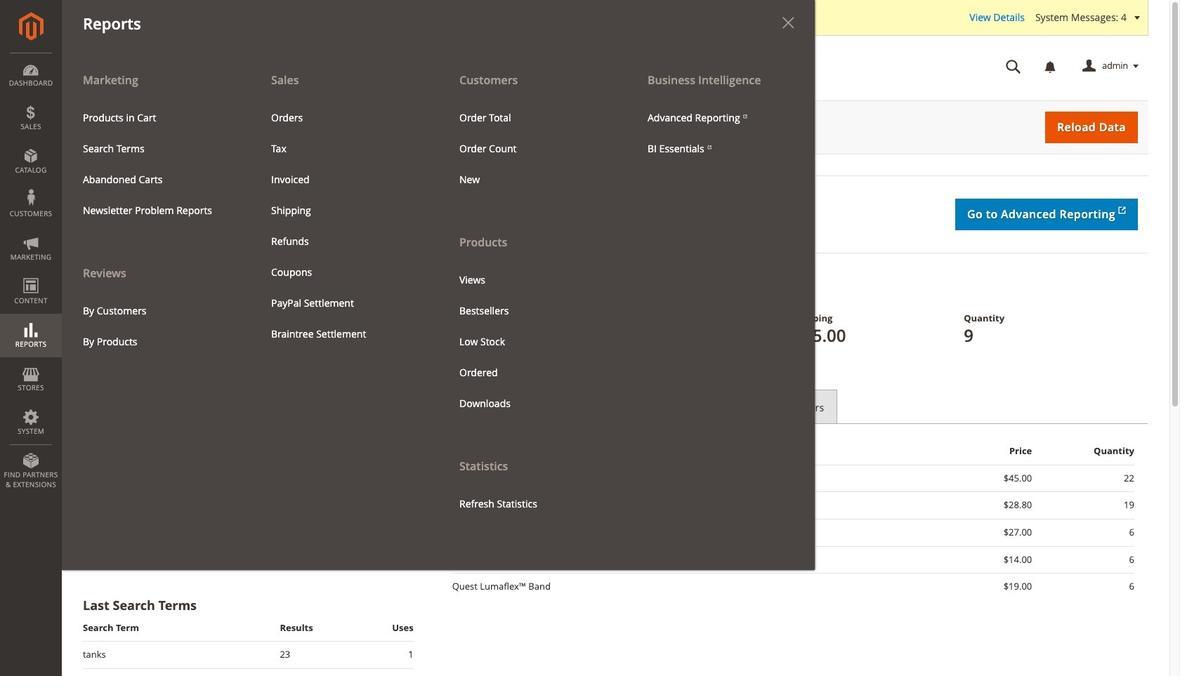 Task type: vqa. For each thing, say whether or not it's contained in the screenshot.
To text box
no



Task type: locate. For each thing, give the bounding box(es) containing it.
menu
[[62, 65, 815, 570], [62, 65, 250, 357], [438, 65, 627, 520], [72, 102, 240, 226], [261, 102, 428, 350], [449, 102, 616, 195], [637, 102, 805, 164], [449, 265, 616, 419], [72, 295, 240, 357]]

menu bar
[[0, 0, 815, 570]]



Task type: describe. For each thing, give the bounding box(es) containing it.
magento admin panel image
[[19, 12, 43, 41]]



